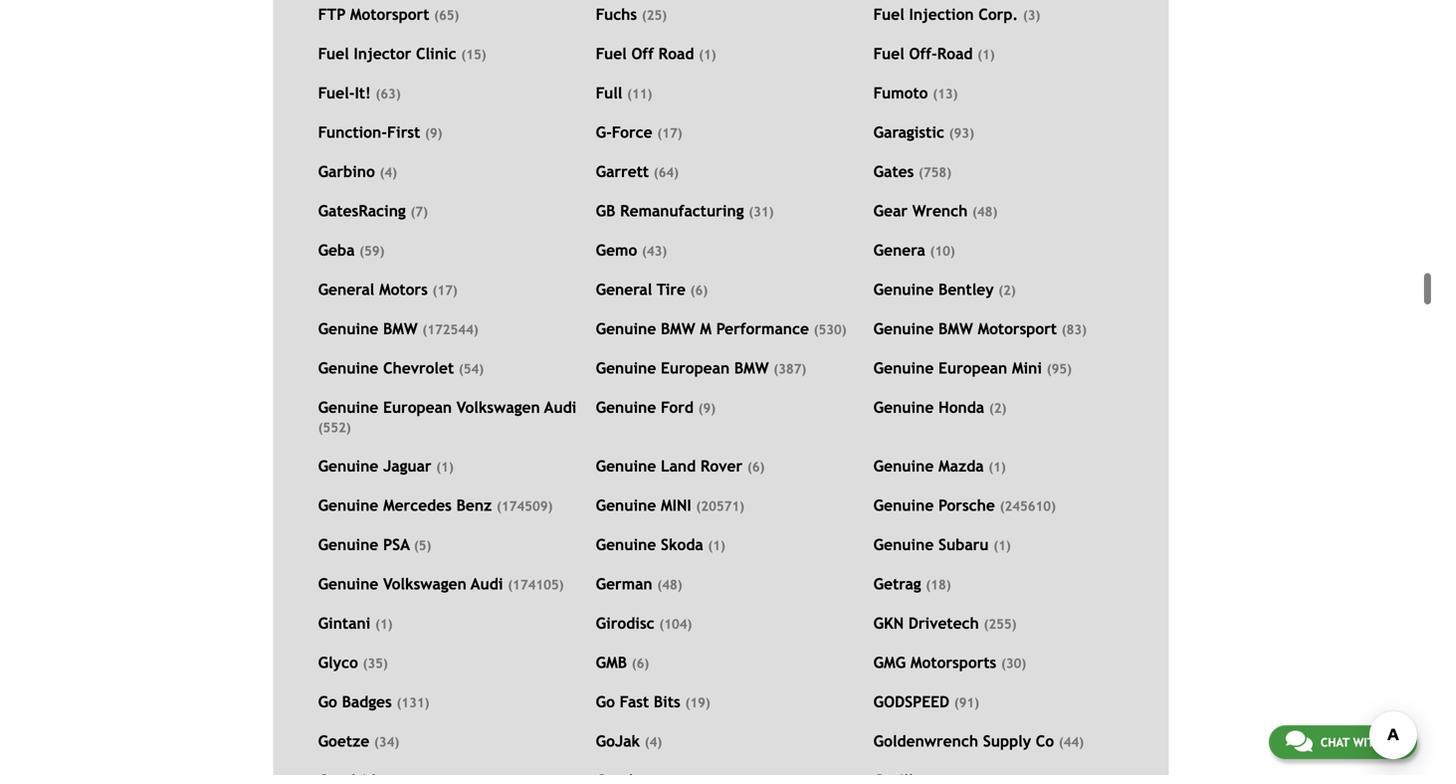 Task type: locate. For each thing, give the bounding box(es) containing it.
(1) down corp.
[[978, 47, 995, 62]]

1 vertical spatial (2)
[[990, 401, 1007, 416]]

(17) inside general motors (17)
[[433, 283, 458, 298]]

(17) up "(172544)"
[[433, 283, 458, 298]]

1 vertical spatial motorsport
[[978, 320, 1057, 338]]

road for off-
[[938, 45, 973, 63]]

genuine inside genuine european volkswagen audi (552)
[[318, 399, 379, 417]]

genuine honda (2)
[[874, 399, 1007, 417]]

genuine for genuine mazda
[[874, 458, 934, 476]]

(19)
[[685, 696, 711, 711]]

1 vertical spatial (48)
[[657, 578, 683, 593]]

european for volkswagen
[[383, 399, 452, 417]]

getrag (18)
[[874, 576, 951, 593]]

(1) right skoda
[[708, 538, 726, 554]]

(9) for genuine ford
[[699, 401, 716, 416]]

genuine bmw motorsport (83)
[[874, 320, 1087, 338]]

(48) inside the german (48)
[[657, 578, 683, 593]]

1 horizontal spatial road
[[938, 45, 973, 63]]

volkswagen inside genuine european volkswagen audi (552)
[[457, 399, 540, 417]]

gkn
[[874, 615, 904, 633]]

(64)
[[654, 165, 679, 180]]

g-
[[596, 124, 612, 141]]

0 horizontal spatial european
[[383, 399, 452, 417]]

european
[[661, 360, 730, 377], [939, 360, 1008, 377], [383, 399, 452, 417]]

(255)
[[984, 617, 1017, 632]]

(4) inside gojak (4)
[[645, 735, 662, 750]]

(65)
[[434, 8, 459, 23]]

0 vertical spatial (9)
[[425, 126, 443, 141]]

1 vertical spatial (4)
[[645, 735, 662, 750]]

genuine porsche (245610)
[[874, 497, 1056, 515]]

fuel left injection
[[874, 6, 905, 23]]

(2) right bentley
[[999, 283, 1016, 298]]

(174105)
[[508, 578, 564, 593]]

(9) inside function-first (9)
[[425, 126, 443, 141]]

(2) for genuine honda
[[990, 401, 1007, 416]]

european down m
[[661, 360, 730, 377]]

road for off
[[659, 45, 694, 63]]

glyco (35)
[[318, 654, 388, 672]]

0 vertical spatial (4)
[[380, 165, 397, 180]]

1 road from the left
[[659, 45, 694, 63]]

2 go from the left
[[596, 694, 615, 711]]

2 road from the left
[[938, 45, 973, 63]]

(9) right ford
[[699, 401, 716, 416]]

us
[[1387, 736, 1401, 750]]

fuel-it! (63)
[[318, 84, 401, 102]]

1 horizontal spatial (17)
[[657, 126, 683, 141]]

volkswagen
[[457, 399, 540, 417], [383, 576, 467, 593]]

(17) for general motors
[[433, 283, 458, 298]]

(31)
[[749, 204, 774, 220]]

(9) for function-first
[[425, 126, 443, 141]]

(530)
[[814, 322, 847, 338]]

(15)
[[461, 47, 487, 62]]

fuel
[[874, 6, 905, 23], [318, 45, 349, 63], [596, 45, 627, 63], [874, 45, 905, 63]]

genuine for genuine land rover
[[596, 458, 656, 476]]

genuine for genuine porsche
[[874, 497, 934, 515]]

(4) inside the garbino (4)
[[380, 165, 397, 180]]

2 general from the left
[[596, 281, 652, 299]]

comments image
[[1286, 730, 1313, 754]]

gojak
[[596, 733, 640, 751]]

(17)
[[657, 126, 683, 141], [433, 283, 458, 298]]

fuel injection corp. (3)
[[874, 6, 1041, 23]]

1 horizontal spatial (6)
[[691, 283, 708, 298]]

(48) up (104)
[[657, 578, 683, 593]]

1 horizontal spatial general
[[596, 281, 652, 299]]

(2) for genuine bentley
[[999, 283, 1016, 298]]

gb remanufacturing (31)
[[596, 202, 774, 220]]

1 horizontal spatial european
[[661, 360, 730, 377]]

1 horizontal spatial motorsport
[[978, 320, 1057, 338]]

gmg
[[874, 654, 906, 672]]

bmw up genuine chevrolet (54)
[[383, 320, 418, 338]]

(4) down function-first (9)
[[380, 165, 397, 180]]

motorsport
[[350, 6, 430, 23], [978, 320, 1057, 338]]

fuel left "off"
[[596, 45, 627, 63]]

volkswagen down (5) in the bottom left of the page
[[383, 576, 467, 593]]

audi left genuine ford (9) on the left bottom of the page
[[545, 399, 577, 417]]

0 horizontal spatial road
[[659, 45, 694, 63]]

bmw for (172544)
[[383, 320, 418, 338]]

garbino (4)
[[318, 163, 397, 181]]

0 vertical spatial (48)
[[973, 204, 998, 220]]

audi
[[545, 399, 577, 417], [471, 576, 503, 593]]

(91)
[[955, 696, 980, 711]]

2 vertical spatial (6)
[[632, 656, 649, 672]]

0 vertical spatial (6)
[[691, 283, 708, 298]]

(9) right first
[[425, 126, 443, 141]]

genuine psa (5)
[[318, 536, 431, 554]]

genuine for genuine volkswagen audi
[[318, 576, 379, 593]]

getrag
[[874, 576, 922, 593]]

(9)
[[425, 126, 443, 141], [699, 401, 716, 416]]

1 horizontal spatial go
[[596, 694, 615, 711]]

(6) right rover
[[748, 460, 765, 475]]

gates (758)
[[874, 163, 952, 181]]

force
[[612, 124, 653, 141]]

0 horizontal spatial (17)
[[433, 283, 458, 298]]

genuine bmw m performance (530)
[[596, 320, 847, 338]]

genuine subaru (1)
[[874, 536, 1011, 554]]

gb
[[596, 202, 616, 220]]

drivetech
[[909, 615, 980, 633]]

with
[[1354, 736, 1383, 750]]

1 horizontal spatial (9)
[[699, 401, 716, 416]]

(9) inside genuine ford (9)
[[699, 401, 716, 416]]

1 vertical spatial audi
[[471, 576, 503, 593]]

(1) right mazda
[[989, 460, 1006, 475]]

german
[[596, 576, 653, 593]]

bmw left m
[[661, 320, 696, 338]]

volkswagen down (54)
[[457, 399, 540, 417]]

1 horizontal spatial (48)
[[973, 204, 998, 220]]

porsche
[[939, 497, 996, 515]]

bmw for motorsport
[[939, 320, 974, 338]]

(6) right gmb on the left bottom of the page
[[632, 656, 649, 672]]

0 vertical spatial (2)
[[999, 283, 1016, 298]]

general down geba (59)
[[318, 281, 375, 299]]

(44)
[[1059, 735, 1084, 750]]

mercedes
[[383, 497, 452, 515]]

0 horizontal spatial (4)
[[380, 165, 397, 180]]

genuine for genuine skoda
[[596, 536, 656, 554]]

0 vertical spatial (17)
[[657, 126, 683, 141]]

genuine for genuine subaru
[[874, 536, 934, 554]]

jaguar
[[383, 458, 432, 476]]

gmg motorsports (30)
[[874, 654, 1027, 672]]

1 go from the left
[[318, 694, 337, 711]]

injection
[[910, 6, 974, 23]]

(48)
[[973, 204, 998, 220], [657, 578, 683, 593]]

0 horizontal spatial (48)
[[657, 578, 683, 593]]

0 horizontal spatial (9)
[[425, 126, 443, 141]]

(48) right wrench on the right top of page
[[973, 204, 998, 220]]

gintani (1)
[[318, 615, 393, 633]]

corp.
[[979, 6, 1019, 23]]

genuine bentley (2)
[[874, 281, 1016, 299]]

go
[[318, 694, 337, 711], [596, 694, 615, 711]]

0 horizontal spatial (6)
[[632, 656, 649, 672]]

road right "off"
[[659, 45, 694, 63]]

0 horizontal spatial motorsport
[[350, 6, 430, 23]]

chat with us link
[[1269, 726, 1418, 760]]

mazda
[[939, 458, 984, 476]]

european inside genuine european volkswagen audi (552)
[[383, 399, 452, 417]]

go left 'badges'
[[318, 694, 337, 711]]

(6) inside general tire (6)
[[691, 283, 708, 298]]

(10)
[[930, 244, 956, 259]]

function-first (9)
[[318, 124, 443, 141]]

(1) right "off"
[[699, 47, 716, 62]]

motorsport up mini
[[978, 320, 1057, 338]]

0 horizontal spatial audi
[[471, 576, 503, 593]]

motorsport up injector
[[350, 6, 430, 23]]

fuchs
[[596, 6, 637, 23]]

(758)
[[919, 165, 952, 180]]

function-
[[318, 124, 387, 141]]

(6) inside gmb (6)
[[632, 656, 649, 672]]

gear wrench (48)
[[874, 202, 998, 220]]

audi inside genuine european volkswagen audi (552)
[[545, 399, 577, 417]]

genuine for genuine ford
[[596, 399, 656, 417]]

(1) right gintani
[[375, 617, 393, 632]]

(1) inside the genuine mazda (1)
[[989, 460, 1006, 475]]

(2) right honda
[[990, 401, 1007, 416]]

(6) right tire
[[691, 283, 708, 298]]

(43)
[[642, 244, 667, 259]]

(1) inside gintani (1)
[[375, 617, 393, 632]]

gmb
[[596, 654, 627, 672]]

fuel down ftp
[[318, 45, 349, 63]]

0 vertical spatial volkswagen
[[457, 399, 540, 417]]

(17) inside g-force (17)
[[657, 126, 683, 141]]

genuine for genuine european volkswagen audi
[[318, 399, 379, 417]]

(2) inside genuine honda (2)
[[990, 401, 1007, 416]]

(4) right gojak
[[645, 735, 662, 750]]

fuel left off-
[[874, 45, 905, 63]]

(1) right subaru
[[994, 538, 1011, 554]]

0 horizontal spatial general
[[318, 281, 375, 299]]

genuine mazda (1)
[[874, 458, 1006, 476]]

1 vertical spatial (6)
[[748, 460, 765, 475]]

fuel-
[[318, 84, 355, 102]]

road down fuel injection corp. (3)
[[938, 45, 973, 63]]

girodisc (104)
[[596, 615, 692, 633]]

off
[[632, 45, 654, 63]]

2 horizontal spatial (6)
[[748, 460, 765, 475]]

audi left (174105)
[[471, 576, 503, 593]]

chevrolet
[[383, 360, 454, 377]]

1 vertical spatial (17)
[[433, 283, 458, 298]]

1 horizontal spatial audi
[[545, 399, 577, 417]]

1 horizontal spatial (4)
[[645, 735, 662, 750]]

2 horizontal spatial european
[[939, 360, 1008, 377]]

garrett (64)
[[596, 163, 679, 181]]

off-
[[910, 45, 938, 63]]

1 vertical spatial (9)
[[699, 401, 716, 416]]

fuel for fuel off road
[[596, 45, 627, 63]]

(1) right jaguar
[[436, 460, 454, 475]]

badges
[[342, 694, 392, 711]]

go fast bits (19)
[[596, 694, 711, 711]]

(11)
[[627, 86, 653, 102]]

general down the gemo (43)
[[596, 281, 652, 299]]

0 vertical spatial audi
[[545, 399, 577, 417]]

1 general from the left
[[318, 281, 375, 299]]

bmw down bentley
[[939, 320, 974, 338]]

genuine for genuine bmw
[[318, 320, 379, 338]]

european down the chevrolet
[[383, 399, 452, 417]]

(2) inside genuine bentley (2)
[[999, 283, 1016, 298]]

go left the fast
[[596, 694, 615, 711]]

fuel for fuel injector clinic
[[318, 45, 349, 63]]

(1) inside fuel off-road (1)
[[978, 47, 995, 62]]

0 horizontal spatial go
[[318, 694, 337, 711]]

(48) inside gear wrench (48)
[[973, 204, 998, 220]]

european down genuine bmw motorsport (83) on the top of page
[[939, 360, 1008, 377]]

(387)
[[774, 362, 807, 377]]

genuine for genuine psa
[[318, 536, 379, 554]]

(83)
[[1062, 322, 1087, 338]]

(17) right force at the top left
[[657, 126, 683, 141]]

skoda
[[661, 536, 704, 554]]

genuine for genuine mini
[[596, 497, 656, 515]]



Task type: describe. For each thing, give the bounding box(es) containing it.
fast
[[620, 694, 649, 711]]

(18)
[[926, 578, 951, 593]]

go for go badges
[[318, 694, 337, 711]]

fuel off road (1)
[[596, 45, 716, 63]]

gemo
[[596, 242, 638, 259]]

genuine for genuine bentley
[[874, 281, 934, 299]]

(63)
[[376, 86, 401, 102]]

fuel for fuel injection corp.
[[874, 6, 905, 23]]

benz
[[457, 497, 492, 515]]

mini
[[661, 497, 692, 515]]

fuel for fuel off-road
[[874, 45, 905, 63]]

godspeed (91)
[[874, 694, 980, 711]]

gojak (4)
[[596, 733, 662, 751]]

general motors (17)
[[318, 281, 458, 299]]

motorsports
[[911, 654, 997, 672]]

ftp
[[318, 6, 346, 23]]

(3)
[[1023, 8, 1041, 23]]

bentley
[[939, 281, 994, 299]]

goldenwrench
[[874, 733, 979, 751]]

fumoto
[[874, 84, 928, 102]]

(552)
[[318, 420, 351, 436]]

(5)
[[414, 538, 431, 554]]

(20571)
[[696, 499, 745, 514]]

fuel injector clinic (15)
[[318, 45, 487, 63]]

(1) inside genuine jaguar (1)
[[436, 460, 454, 475]]

wrench
[[913, 202, 968, 220]]

genuine for genuine european bmw
[[596, 360, 656, 377]]

general for general motors
[[318, 281, 375, 299]]

(131)
[[397, 696, 430, 711]]

(172544)
[[423, 322, 479, 338]]

fumoto (13)
[[874, 84, 958, 102]]

subaru
[[939, 536, 989, 554]]

genuine for genuine bmw m performance
[[596, 320, 656, 338]]

(54)
[[459, 362, 484, 377]]

(17) for g-force
[[657, 126, 683, 141]]

genera (10)
[[874, 242, 956, 259]]

go for go fast bits
[[596, 694, 615, 711]]

gemo (43)
[[596, 242, 667, 259]]

ford
[[661, 399, 694, 417]]

chat with us
[[1321, 736, 1401, 750]]

(34)
[[374, 735, 399, 750]]

tire
[[657, 281, 686, 299]]

co
[[1036, 733, 1055, 751]]

first
[[387, 124, 420, 141]]

g-force (17)
[[596, 124, 683, 141]]

genuine chevrolet (54)
[[318, 360, 484, 377]]

(7)
[[411, 204, 428, 220]]

genuine for genuine jaguar
[[318, 458, 379, 476]]

european for bmw
[[661, 360, 730, 377]]

supply
[[983, 733, 1032, 751]]

fuchs (25)
[[596, 6, 667, 23]]

genuine for genuine chevrolet
[[318, 360, 379, 377]]

european for mini
[[939, 360, 1008, 377]]

(1) inside genuine subaru (1)
[[994, 538, 1011, 554]]

1 vertical spatial volkswagen
[[383, 576, 467, 593]]

m
[[700, 320, 712, 338]]

(4) for garbino
[[380, 165, 397, 180]]

genuine for genuine european mini
[[874, 360, 934, 377]]

genera
[[874, 242, 926, 259]]

genuine land rover (6)
[[596, 458, 765, 476]]

chat
[[1321, 736, 1350, 750]]

land
[[661, 458, 696, 476]]

genuine volkswagen audi (174105)
[[318, 576, 564, 593]]

0 vertical spatial motorsport
[[350, 6, 430, 23]]

motors
[[379, 281, 428, 299]]

goetze (34)
[[318, 733, 399, 751]]

geba
[[318, 242, 355, 259]]

genuine for genuine honda
[[874, 399, 934, 417]]

clinic
[[416, 45, 457, 63]]

performance
[[717, 320, 809, 338]]

(6) inside genuine land rover (6)
[[748, 460, 765, 475]]

gintani
[[318, 615, 371, 633]]

genuine ford (9)
[[596, 399, 716, 417]]

bmw for m
[[661, 320, 696, 338]]

mini
[[1012, 360, 1043, 377]]

(1) inside the fuel off road (1)
[[699, 47, 716, 62]]

fuel off-road (1)
[[874, 45, 995, 63]]

(104)
[[659, 617, 692, 632]]

geba (59)
[[318, 242, 385, 259]]

genuine european volkswagen audi (552)
[[318, 399, 577, 436]]

general for general tire
[[596, 281, 652, 299]]

full (11)
[[596, 84, 653, 102]]

bits
[[654, 694, 681, 711]]

gatesracing
[[318, 202, 406, 220]]

rover
[[701, 458, 743, 476]]

genuine mercedes benz (174509)
[[318, 497, 553, 515]]

injector
[[354, 45, 412, 63]]

godspeed
[[874, 694, 950, 711]]

garagistic
[[874, 124, 945, 141]]

bmw left (387) at right top
[[735, 360, 769, 377]]

(4) for gojak
[[645, 735, 662, 750]]

genuine for genuine bmw motorsport
[[874, 320, 934, 338]]

general tire (6)
[[596, 281, 708, 299]]

gkn drivetech (255)
[[874, 615, 1017, 633]]

(1) inside genuine skoda (1)
[[708, 538, 726, 554]]

german (48)
[[596, 576, 683, 593]]

genuine for genuine mercedes benz
[[318, 497, 379, 515]]

ftp motorsport (65)
[[318, 6, 459, 23]]

genuine jaguar (1)
[[318, 458, 454, 476]]

psa
[[383, 536, 410, 554]]



Task type: vqa. For each thing, say whether or not it's contained in the screenshot.
Genuine Ford (9)
yes



